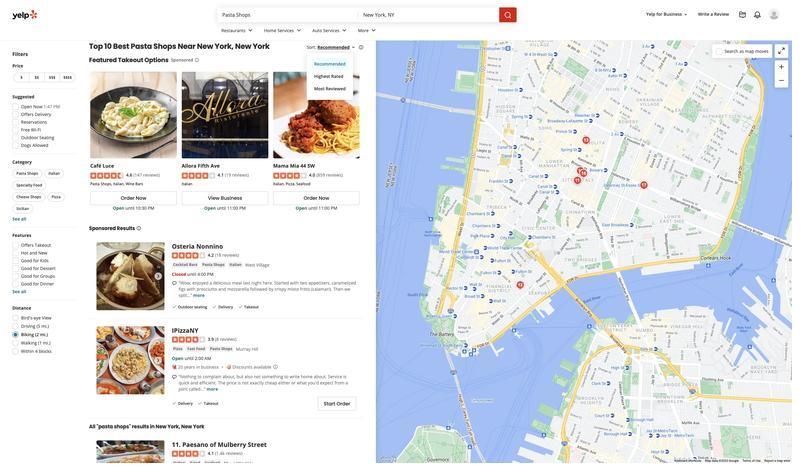Task type: locate. For each thing, give the bounding box(es) containing it.
figs
[[179, 286, 186, 292]]

1 horizontal spatial york
[[253, 41, 270, 52]]

more link for and
[[207, 386, 218, 392]]

order for café luce
[[121, 195, 135, 202]]

24 chevron down v2 image left home
[[247, 27, 254, 34]]

4.1 for 4.1 (19 reviews)
[[218, 172, 224, 178]]

reviews) right (859
[[327, 172, 343, 178]]

here.
[[263, 280, 273, 286]]

1 services from the left
[[278, 27, 294, 33]]

order now link for mama mia 44 sw
[[274, 191, 360, 205]]

see all button down sicilian button
[[12, 216, 26, 222]]

2 order now link from the left
[[274, 191, 360, 205]]

sicilian
[[16, 206, 29, 211]]

1 offers from the top
[[21, 111, 34, 117]]

0 vertical spatial york
[[253, 41, 270, 52]]

1 horizontal spatial bars
[[189, 262, 198, 267]]

0 vertical spatial york,
[[215, 41, 234, 52]]

and inside 'group'
[[30, 250, 37, 256]]

sponsored
[[171, 57, 193, 63], [89, 225, 116, 232]]

shops inside "button"
[[30, 194, 41, 200]]

4.1 for 4.1 (1.4k reviews)
[[208, 451, 214, 457]]

outdoor down split…"
[[178, 305, 193, 310]]

you'd
[[308, 380, 319, 386]]

3 good from the top
[[21, 273, 32, 279]]

for up good for dinner
[[33, 273, 39, 279]]

zoom out image
[[779, 77, 786, 84]]

group
[[776, 60, 789, 88], [11, 94, 77, 150], [11, 159, 77, 222], [11, 232, 77, 295]]

0 horizontal spatial food
[[33, 183, 42, 188]]

food inside specialty food button
[[33, 183, 42, 188]]

2 see from the top
[[12, 289, 20, 295]]

see all button for category
[[12, 216, 26, 222]]

takeout inside 'group'
[[35, 242, 51, 248]]

error
[[785, 459, 791, 463]]

and down delicious
[[219, 286, 226, 292]]

16 years in business v2 image
[[172, 365, 177, 370]]

24 chevron down v2 image
[[247, 27, 254, 34], [295, 27, 303, 34], [341, 27, 349, 34], [370, 27, 378, 34]]

more link for prosciutto
[[193, 293, 205, 298]]

0 vertical spatial slideshow element
[[97, 242, 165, 310]]

16 checkmark v2 image down called…"
[[198, 401, 203, 406]]

outdoor seating
[[21, 135, 54, 141]]

shops for "pasta shops" button for pasta shops "link" to the middle
[[214, 262, 225, 267]]

sponsored results
[[89, 225, 135, 232]]

see all button for features
[[12, 289, 26, 295]]

16 info v2 image for featured takeout options
[[195, 58, 200, 63]]

not up the exactly on the bottom of page
[[254, 374, 261, 380]]

$$$ button
[[44, 73, 60, 82]]

reviews) right the (19
[[232, 172, 249, 178]]

food right specialty
[[33, 183, 42, 188]]

2 all from the top
[[21, 289, 26, 295]]

0 vertical spatial view
[[208, 195, 220, 202]]

see up distance
[[12, 289, 20, 295]]

option group containing distance
[[11, 305, 77, 357]]

business left 16 chevron down v2 image
[[664, 11, 683, 17]]

2 none field from the left
[[364, 11, 495, 18]]

business down "4.1 (19 reviews)"
[[221, 195, 242, 202]]

1 vertical spatial more
[[207, 386, 218, 392]]

0 vertical spatial more
[[193, 293, 205, 298]]

mia
[[290, 163, 299, 169]]

bars inside button
[[189, 262, 198, 267]]

a up prosciutto
[[210, 280, 212, 286]]

filters
[[12, 51, 28, 58]]

0 vertical spatial 16 info v2 image
[[359, 45, 364, 50]]

for down good for kids
[[33, 266, 39, 271]]

expect
[[320, 380, 334, 386]]

1 see all button from the top
[[12, 216, 26, 222]]

0 vertical spatial with
[[290, 280, 299, 286]]

york up paesano
[[193, 423, 205, 431]]

4 good from the top
[[21, 281, 32, 287]]

2 open until 11:00 pm from the left
[[296, 205, 338, 211]]

1 horizontal spatial food
[[196, 346, 205, 352]]

for down good for groups
[[33, 281, 39, 287]]

4 star rating image
[[274, 173, 307, 179]]

price
[[12, 63, 23, 69]]

0 vertical spatial outdoor
[[21, 135, 38, 141]]

1 vertical spatial pasta shops link
[[201, 262, 226, 268]]

near
[[178, 41, 196, 52]]

1 horizontal spatial more link
[[207, 386, 218, 392]]

0 vertical spatial recommended
[[318, 44, 350, 50]]

until
[[126, 205, 135, 211], [217, 205, 226, 211], [309, 205, 318, 211], [187, 271, 196, 277], [185, 356, 194, 362]]

map for moves
[[746, 48, 755, 54]]

1 vertical spatial pizza
[[173, 346, 183, 352]]

good down good for groups
[[21, 281, 32, 287]]

ipizzany image
[[97, 326, 165, 395]]

0 vertical spatial mi.)
[[41, 323, 49, 329]]

pizza for topmost pizza button
[[52, 194, 61, 200]]

0 horizontal spatial pizza
[[52, 194, 61, 200]]

0 vertical spatial map
[[746, 48, 755, 54]]

2 vertical spatial mi.)
[[43, 340, 51, 346]]

groups
[[40, 273, 55, 279]]

2 vertical spatial delivery
[[178, 401, 193, 407]]

mi.) for biking (2 mi.)
[[40, 332, 48, 338]]

map left error
[[778, 459, 784, 463]]

0 horizontal spatial 16 checkmark v2 image
[[172, 305, 177, 309]]

outdoor
[[21, 135, 38, 141], [178, 305, 193, 310]]

for for business
[[657, 11, 663, 17]]

with up the misto at the left bottom of the page
[[290, 280, 299, 286]]

search
[[725, 48, 739, 54]]

(18
[[215, 252, 221, 258]]

1 16 checkmark v2 image from the left
[[172, 305, 177, 309]]

open until 2:00 am
[[172, 356, 211, 362]]

free
[[21, 127, 30, 133]]

0 horizontal spatial order now link
[[90, 191, 177, 205]]

a right the report
[[775, 459, 777, 463]]

0 horizontal spatial yelp
[[89, 36, 97, 41]]

1 vertical spatial food
[[196, 346, 205, 352]]

appetizers,
[[309, 280, 331, 286]]

hot
[[21, 250, 28, 256]]

next image for osteria nonnino
[[155, 273, 162, 280]]

3.9 star rating image
[[172, 337, 206, 343]]

ipizzany link
[[172, 326, 199, 335]]

until down seafood
[[309, 205, 318, 211]]

4.1 left (1.4k at the bottom of page
[[208, 451, 214, 457]]

reviews) for 4.6 (147 reviews)
[[143, 172, 160, 178]]

24 chevron down v2 image inside home services link
[[295, 27, 303, 34]]

1 horizontal spatial of
[[753, 459, 756, 463]]

order now link for café luce
[[90, 191, 177, 205]]

16 checkmark v2 image for outdoor seating
[[172, 305, 177, 309]]

all down good for dinner
[[21, 289, 26, 295]]

now for mama
[[319, 195, 330, 202]]

16 checkmark v2 image left outdoor seating
[[172, 305, 177, 309]]

1 slideshow element from the top
[[97, 242, 165, 310]]

for inside button
[[657, 11, 663, 17]]

order right start
[[337, 400, 351, 407]]

1 horizontal spatial 16 checkmark v2 image
[[198, 401, 203, 406]]

closed
[[172, 271, 186, 277]]

1 vertical spatial 4.1 star rating image
[[172, 451, 206, 457]]

0 vertical spatial sponsored
[[171, 57, 193, 63]]

16 checkmark v2 image down 16 speech v2 icon
[[172, 401, 177, 406]]

16 info v2 image for top 10 best pasta shops near new york, new york
[[359, 45, 364, 50]]

1 horizontal spatial italian
[[182, 181, 193, 187]]

york
[[253, 41, 270, 52], [193, 423, 205, 431]]

0 horizontal spatial to
[[198, 374, 202, 380]]

(calamari).
[[311, 286, 332, 292]]

user actions element
[[642, 8, 789, 46]]

map
[[706, 459, 712, 463]]

24 chevron down v2 image inside auto services link
[[341, 27, 349, 34]]

map
[[746, 48, 755, 54], [778, 459, 784, 463]]

mi.) right (2
[[40, 332, 48, 338]]

4.6
[[126, 172, 132, 178]]

terms of use
[[743, 459, 762, 463]]

1 horizontal spatial outdoor
[[178, 305, 193, 310]]

misto
[[288, 286, 299, 292]]

1 horizontal spatial is
[[344, 374, 347, 380]]

mi.) for walking (1 mi.)
[[43, 340, 51, 346]]

next image
[[155, 273, 162, 280], [155, 357, 162, 364]]

view down "4.1 (19 reviews)"
[[208, 195, 220, 202]]

all down sicilian button
[[21, 216, 26, 222]]

pasta shops down 3.9 (8 reviews)
[[210, 346, 232, 352]]

4.1 star rating image
[[182, 173, 215, 179], [172, 451, 206, 457]]

pizza left the fast
[[173, 346, 183, 352]]

specialty food button
[[12, 181, 46, 190]]

1 vertical spatial outdoor
[[178, 305, 193, 310]]

until for café luce
[[126, 205, 135, 211]]

see all down sicilian button
[[12, 216, 26, 222]]

caramelized
[[332, 280, 357, 286]]

christina o. image
[[769, 8, 781, 19]]

italian
[[49, 171, 60, 176], [182, 181, 193, 187], [230, 262, 242, 267]]

italian, left the wine
[[113, 181, 125, 187]]

1 horizontal spatial order now link
[[274, 191, 360, 205]]

4.1 star rating image for 4.1 (19 reviews)
[[182, 173, 215, 179]]

open up sponsored results
[[113, 205, 124, 211]]

delivery down joint
[[178, 401, 193, 407]]

is up from
[[344, 374, 347, 380]]

1 open until 11:00 pm from the left
[[204, 205, 246, 211]]

until left 10:30
[[126, 205, 135, 211]]

1 horizontal spatial 16 info v2 image
[[359, 45, 364, 50]]

option group
[[11, 305, 77, 357]]

16 speech v2 image
[[172, 375, 177, 380]]

2 slideshow element from the top
[[97, 326, 165, 395]]

delivery
[[35, 111, 51, 117], [219, 305, 233, 310], [178, 401, 193, 407]]

next image for ipizzany
[[155, 357, 162, 364]]

1 horizontal spatial business
[[664, 11, 683, 17]]

services inside auto services link
[[323, 27, 340, 33]]

a right "write"
[[711, 11, 714, 17]]

report a map error link
[[765, 459, 791, 463]]

1 good from the top
[[21, 258, 32, 264]]

pasta shops button for pasta shops "link" to the middle
[[201, 262, 226, 268]]

to up either
[[285, 374, 289, 380]]

pasta shops link down 3.9 (8 reviews)
[[209, 346, 234, 352]]

0 vertical spatial more link
[[193, 293, 205, 298]]

0 vertical spatial pizza
[[52, 194, 61, 200]]

a right from
[[346, 380, 348, 386]]

sort:
[[307, 44, 317, 50]]

16 info v2 image right 16 chevron down v2 icon
[[359, 45, 364, 50]]

2 vertical spatial italian
[[230, 262, 242, 267]]

something
[[262, 374, 284, 380]]

0 horizontal spatial 4.1
[[208, 451, 214, 457]]

4 24 chevron down v2 image from the left
[[370, 27, 378, 34]]

in right years
[[196, 364, 200, 370]]

and inside "wow, enjoyed a delicious meal last night here. started with two appetizers, caramelized figs with prosciutto and mozzarella followed by crispy misto fritto (calamari). then we split…"
[[219, 286, 226, 292]]

italian, left pizza, on the top left
[[274, 181, 285, 187]]

recommended
[[318, 44, 350, 50], [315, 61, 346, 67]]

none field 'near'
[[364, 11, 495, 18]]

fritto
[[300, 286, 310, 292]]

good down good for kids
[[21, 266, 32, 271]]

24 chevron down v2 image inside restaurants link
[[247, 27, 254, 34]]

open until 11:00 pm down 'view business'
[[204, 205, 246, 211]]

as
[[740, 48, 745, 54]]

pizza right cheese shops
[[52, 194, 61, 200]]

2 services from the left
[[323, 27, 340, 33]]

1 horizontal spatial york,
[[215, 41, 234, 52]]

1 horizontal spatial order
[[304, 195, 318, 202]]

ipizzany
[[172, 326, 199, 335]]

specialty food
[[16, 183, 42, 188]]

italian button left west
[[228, 262, 243, 268]]

pasta down category
[[16, 171, 26, 176]]

16 checkmark v2 image
[[238, 305, 243, 309], [172, 401, 177, 406], [198, 401, 203, 406]]

from
[[335, 380, 345, 386]]

open until 11:00 pm down seafood
[[296, 205, 338, 211]]

2 vertical spatial and
[[191, 380, 199, 386]]

1 horizontal spatial pizza
[[173, 346, 183, 352]]

offers for offers takeout
[[21, 242, 34, 248]]

yelp
[[647, 11, 656, 17], [89, 36, 97, 41]]

2 horizontal spatial italian
[[230, 262, 242, 267]]

0 vertical spatial all
[[21, 216, 26, 222]]

None search field
[[218, 7, 518, 22]]

of up (1.4k at the bottom of page
[[210, 441, 216, 449]]

1 vertical spatial next image
[[155, 357, 162, 364]]

1 order now link from the left
[[90, 191, 177, 205]]

see for features
[[12, 289, 20, 295]]

pasta down 4.2
[[203, 262, 213, 267]]

1 next image from the top
[[155, 273, 162, 280]]

good for groups
[[21, 273, 55, 279]]

order for mama mia 44 sw
[[304, 195, 318, 202]]

1 none field from the left
[[223, 11, 354, 18]]

italian button
[[45, 169, 64, 178], [228, 262, 243, 268]]

piemonte home made ravioli image
[[575, 165, 587, 177]]

a inside "wow, enjoyed a delicious meal last night here. started with two appetizers, caramelized figs with prosciutto and mozzarella followed by crispy misto fritto (calamari). then we split…"
[[210, 280, 212, 286]]

allowed
[[32, 142, 48, 148]]

outdoor seating
[[178, 305, 207, 310]]

yelp for yelp for business
[[647, 11, 656, 17]]

0 horizontal spatial map
[[746, 48, 755, 54]]

mi.) right (1
[[43, 340, 51, 346]]

and up good for kids
[[30, 250, 37, 256]]

0 vertical spatial see all
[[12, 216, 26, 222]]

2 see all button from the top
[[12, 289, 26, 295]]

outdoor down free wi-fi
[[21, 135, 38, 141]]

2 vertical spatial pasta shops link
[[209, 346, 234, 352]]

dogs allowed
[[21, 142, 48, 148]]

1 vertical spatial italian
[[182, 181, 193, 187]]

sponsored down top 10 best pasta shops near new york, new york
[[171, 57, 193, 63]]

of left the use
[[753, 459, 756, 463]]

0 vertical spatial not
[[254, 374, 261, 380]]

zia maria little italy image
[[572, 175, 584, 187]]

order now link down the wine
[[90, 191, 177, 205]]

2 good from the top
[[21, 266, 32, 271]]

until left 4:00
[[187, 271, 196, 277]]

0 horizontal spatial business
[[221, 195, 242, 202]]

more link down efficient.
[[207, 386, 218, 392]]

pizza inside pizza link
[[173, 346, 183, 352]]

good for kids
[[21, 258, 49, 264]]

1 horizontal spatial yelp
[[647, 11, 656, 17]]

$$$
[[49, 75, 55, 80]]

1 vertical spatial sponsored
[[89, 225, 116, 232]]

reviewed
[[326, 86, 346, 92]]

1 horizontal spatial map
[[778, 459, 784, 463]]

2 11:00 from the left
[[319, 205, 330, 211]]

crispy
[[275, 286, 287, 292]]

pm
[[53, 104, 60, 110], [148, 205, 154, 211], [240, 205, 246, 211], [331, 205, 338, 211], [207, 271, 214, 277]]

24 chevron down v2 image inside more link
[[370, 27, 378, 34]]

1 horizontal spatial sponsored
[[171, 57, 193, 63]]

1 vertical spatial italian button
[[228, 262, 243, 268]]

about,
[[223, 374, 236, 380]]

0 vertical spatial of
[[210, 441, 216, 449]]

1 all from the top
[[21, 216, 26, 222]]

16 chevron right v2 image
[[132, 36, 137, 41]]

2:00
[[195, 356, 204, 362]]

16 chevron down v2 image
[[351, 45, 356, 50]]

offers up 'hot'
[[21, 242, 34, 248]]

0 horizontal spatial delivery
[[35, 111, 51, 117]]

open down suggested
[[21, 104, 32, 110]]

see down sicilian button
[[12, 216, 20, 222]]

with
[[290, 280, 299, 286], [187, 286, 196, 292]]

within
[[21, 349, 34, 354]]

2 order now from the left
[[304, 195, 330, 202]]

fast
[[188, 346, 195, 352]]

pasta shops link right 16 chevron right v2 icon
[[140, 36, 162, 41]]

11 . paesano of mulberry street
[[172, 441, 267, 449]]

0 vertical spatial see all button
[[12, 216, 26, 222]]

pizza button right 'cheese shops' "button"
[[48, 193, 65, 202]]

0 horizontal spatial of
[[210, 441, 216, 449]]

see all up distance
[[12, 289, 26, 295]]

2 24 chevron down v2 image from the left
[[295, 27, 303, 34]]

yelp inside button
[[647, 11, 656, 17]]

info icon image
[[273, 365, 278, 370], [273, 365, 278, 370]]

moves
[[756, 48, 769, 54]]

see all for features
[[12, 289, 26, 295]]

0 vertical spatial pasta shops button
[[12, 169, 42, 178]]

order now for café luce
[[121, 195, 147, 202]]

outdoor for outdoor seating
[[21, 135, 38, 141]]

services right home
[[278, 27, 294, 33]]

order now link down seafood
[[274, 191, 360, 205]]

reviews) up italian link
[[223, 252, 239, 258]]

now up 10:30
[[136, 195, 147, 202]]

1 vertical spatial of
[[753, 459, 756, 463]]

2 offers from the top
[[21, 242, 34, 248]]

3.9
[[208, 336, 214, 342]]

closed until 4:00 pm
[[172, 271, 214, 277]]

pasta shops button down 4.2
[[201, 262, 226, 268]]

shortcuts
[[689, 459, 702, 463]]

mama mia 44 sw
[[274, 163, 315, 169]]

2 vertical spatial pasta shops button
[[209, 346, 234, 352]]

1 horizontal spatial more
[[207, 386, 218, 392]]

for for kids
[[33, 258, 39, 264]]

delivery down open now 1:47 pm
[[35, 111, 51, 117]]

in right results
[[150, 423, 155, 431]]

16 checkmark v2 image
[[172, 305, 177, 309], [212, 305, 217, 309]]

4.6 star rating image
[[90, 173, 124, 179]]

pizza button
[[48, 193, 65, 202], [172, 346, 184, 352]]

services inside home services link
[[278, 27, 294, 33]]

0 horizontal spatial open until 11:00 pm
[[204, 205, 246, 211]]

see all button up distance
[[12, 289, 26, 295]]

with up split…"
[[187, 286, 196, 292]]

1 vertical spatial map
[[778, 459, 784, 463]]

2 horizontal spatial and
[[219, 286, 226, 292]]

reviews) for 4.1 (19 reviews)
[[232, 172, 249, 178]]

1 see from the top
[[12, 216, 20, 222]]

paesano
[[183, 441, 209, 449]]

now down 4.0 (859 reviews)
[[319, 195, 330, 202]]

2 to from the left
[[285, 374, 289, 380]]

recommended inside button
[[315, 61, 346, 67]]

all for category
[[21, 216, 26, 222]]

map data ©2023 google
[[706, 459, 740, 463]]

2 next image from the top
[[155, 357, 162, 364]]

1 vertical spatial and
[[219, 286, 226, 292]]

outdoor inside 'group'
[[21, 135, 38, 141]]

recommended for recommended button
[[315, 61, 346, 67]]

efficient.
[[200, 380, 217, 386]]

group containing category
[[11, 159, 77, 222]]

0 horizontal spatial and
[[30, 250, 37, 256]]

1 vertical spatial business
[[221, 195, 242, 202]]

1 vertical spatial pasta shops button
[[201, 262, 226, 268]]

3 24 chevron down v2 image from the left
[[341, 27, 349, 34]]

takeout down best
[[118, 56, 143, 65]]

4.1 left the (19
[[218, 172, 224, 178]]

16 checkmark v2 image down the mozzarella
[[238, 305, 243, 309]]

0 horizontal spatial services
[[278, 27, 294, 33]]

None field
[[223, 11, 354, 18], [364, 11, 495, 18]]

reservations
[[21, 119, 47, 125]]

slideshow element
[[97, 242, 165, 310], [97, 326, 165, 395]]

order down seafood
[[304, 195, 318, 202]]

until up years
[[185, 356, 194, 362]]

hill
[[252, 346, 259, 352]]

1 see all from the top
[[12, 216, 26, 222]]

24 chevron down v2 image left auto
[[295, 27, 303, 34]]

pasta shops down 4.2
[[203, 262, 225, 267]]

16 info v2 image down 'near'
[[195, 58, 200, 63]]

call me pasta image
[[515, 279, 527, 292]]

1 horizontal spatial 16 checkmark v2 image
[[212, 305, 217, 309]]

sponsored for sponsored results
[[89, 225, 116, 232]]

0 vertical spatial in
[[196, 364, 200, 370]]

and
[[30, 250, 37, 256], [219, 286, 226, 292], [191, 380, 199, 386]]

sponsored for sponsored
[[171, 57, 193, 63]]

order now down seafood
[[304, 195, 330, 202]]

1 24 chevron down v2 image from the left
[[247, 27, 254, 34]]

is down but
[[238, 380, 241, 386]]

bars down (147
[[135, 181, 143, 187]]

pizza inside 'group'
[[52, 194, 61, 200]]

category
[[12, 159, 32, 165]]

more link down prosciutto
[[193, 293, 205, 298]]

0 vertical spatial bars
[[135, 181, 143, 187]]

good down 'hot'
[[21, 258, 32, 264]]

24 chevron down v2 image right auto services at the top of page
[[341, 27, 349, 34]]

free wi-fi
[[21, 127, 41, 133]]

4.2 star rating image
[[172, 253, 206, 259]]

1 vertical spatial mi.)
[[40, 332, 48, 338]]

good up good for dinner
[[21, 273, 32, 279]]

slideshow element for osteria nonnino
[[97, 242, 165, 310]]

0 horizontal spatial sponsored
[[89, 225, 116, 232]]

recommended down auto services link
[[318, 44, 350, 50]]

yelp for business
[[647, 11, 683, 17]]

good for good for groups
[[21, 273, 32, 279]]

keyboard shortcuts button
[[675, 459, 702, 463]]

home services link
[[259, 22, 308, 40]]

see all
[[12, 216, 26, 222], [12, 289, 26, 295]]

pasta shops link down 4.2
[[201, 262, 226, 268]]

services for auto services
[[323, 27, 340, 33]]

exactly
[[250, 380, 264, 386]]

2 16 checkmark v2 image from the left
[[212, 305, 217, 309]]

1 order now from the left
[[121, 195, 147, 202]]

open until 11:00 pm for now
[[296, 205, 338, 211]]

new
[[197, 41, 213, 52], [235, 41, 252, 52], [38, 250, 47, 256], [156, 423, 167, 431], [181, 423, 192, 431]]

food inside fast food button
[[196, 346, 205, 352]]

1 vertical spatial restaurants
[[107, 36, 130, 41]]

view inside option group
[[42, 315, 51, 321]]

specialty
[[16, 183, 32, 188]]

open down seafood
[[296, 205, 308, 211]]

shops"
[[114, 423, 131, 431]]

more for prosciutto
[[193, 293, 205, 298]]

order now for mama mia 44 sw
[[304, 195, 330, 202]]

mulberry
[[218, 441, 246, 449]]

1 11:00 from the left
[[227, 205, 238, 211]]

0 horizontal spatial now
[[33, 104, 43, 110]]

2 see all from the top
[[12, 289, 26, 295]]

16 info v2 image
[[359, 45, 364, 50], [195, 58, 200, 63]]

joint
[[179, 386, 188, 392]]

takeout down followed
[[244, 305, 259, 310]]

1 vertical spatial offers
[[21, 242, 34, 248]]

1 horizontal spatial order now
[[304, 195, 330, 202]]

0 vertical spatial see
[[12, 216, 20, 222]]

"wow,
[[179, 280, 191, 286]]

0 vertical spatial italian
[[49, 171, 60, 176]]



Task type: describe. For each thing, give the bounding box(es) containing it.
meal
[[232, 280, 242, 286]]

4
[[35, 349, 38, 354]]

0 horizontal spatial york
[[193, 423, 205, 431]]

village
[[257, 262, 270, 268]]

mi.) for driving (5 mi.)
[[41, 323, 49, 329]]

16 info v2 image
[[136, 226, 141, 231]]

nonnino
[[196, 242, 223, 251]]

reviews) for 4.2 (18 reviews)
[[223, 252, 239, 258]]

1 vertical spatial in
[[150, 423, 155, 431]]

2 horizontal spatial 16 checkmark v2 image
[[238, 305, 243, 309]]

1 horizontal spatial with
[[290, 280, 299, 286]]

fast food link
[[186, 346, 207, 352]]

open inside 'group'
[[21, 104, 32, 110]]

business inside button
[[664, 11, 683, 17]]

(19
[[225, 172, 231, 178]]

reviews) for 4.0 (859 reviews)
[[327, 172, 343, 178]]

all for features
[[21, 289, 26, 295]]

©2023
[[720, 459, 729, 463]]

cocktail
[[173, 262, 188, 267]]

Near text field
[[364, 11, 495, 18]]

price group
[[12, 63, 77, 84]]

group containing suggested
[[11, 94, 77, 150]]

blocks
[[39, 349, 52, 354]]

0 horizontal spatial 16 checkmark v2 image
[[172, 401, 177, 406]]

1 horizontal spatial view
[[208, 195, 220, 202]]

map region
[[373, 0, 793, 463]]

a inside the "nothing to complain about, but also not something to write home about. service is quick and efficient. the price is not exactly cheap either or what you'd expect from a joint called…"
[[346, 380, 348, 386]]

1 horizontal spatial delivery
[[178, 401, 193, 407]]

kids
[[40, 258, 49, 264]]

night
[[252, 280, 262, 286]]

1 italian, from the left
[[113, 181, 125, 187]]

business categories element
[[217, 22, 781, 40]]

search as map moves
[[725, 48, 769, 54]]

results
[[132, 423, 149, 431]]

paesano of mulberry street image
[[572, 175, 584, 187]]

pizza link
[[172, 346, 184, 352]]

pasta shops button for pasta shops "link" to the bottom
[[209, 346, 234, 352]]

pasta left shops, on the left top of the page
[[90, 181, 100, 187]]

outdoor for outdoor seating
[[178, 305, 193, 310]]

good for good for kids
[[21, 258, 32, 264]]

0 horizontal spatial restaurants link
[[107, 36, 130, 41]]

pasta shops, italian, wine bars
[[90, 181, 143, 187]]

seafood
[[297, 181, 311, 187]]

open for allora
[[204, 205, 216, 211]]

restaurants inside business categories element
[[222, 27, 246, 33]]

features
[[12, 232, 31, 238]]

open for café
[[113, 205, 124, 211]]

zoom in image
[[779, 63, 786, 70]]

food for fast food
[[196, 346, 205, 352]]

2 italian, from the left
[[274, 181, 285, 187]]

street
[[248, 441, 267, 449]]

1 horizontal spatial italian button
[[228, 262, 243, 268]]

1 to from the left
[[198, 374, 202, 380]]

discounts
[[233, 364, 253, 370]]

service
[[328, 374, 343, 380]]

4.1 (19 reviews)
[[218, 172, 249, 178]]

pasta shops up "specialty food"
[[16, 171, 38, 176]]

terms
[[743, 459, 752, 463]]

0 vertical spatial delivery
[[35, 111, 51, 117]]

split…"
[[179, 293, 192, 298]]

food for specialty food
[[33, 183, 42, 188]]

search image
[[505, 11, 512, 19]]

0 vertical spatial italian button
[[45, 169, 64, 178]]

previous image
[[99, 357, 106, 364]]

home
[[301, 374, 313, 380]]

café luce
[[90, 163, 114, 169]]

more for and
[[207, 386, 218, 392]]

osteria nonnino
[[172, 242, 223, 251]]

11:00 for business
[[227, 205, 238, 211]]

recommended button
[[318, 44, 356, 50]]

pasta inside 'group'
[[16, 171, 26, 176]]

write a review
[[699, 11, 730, 17]]

for for groups
[[33, 273, 39, 279]]

all "pasta shops" results in new york, new york
[[89, 423, 205, 431]]

for for dessert
[[33, 266, 39, 271]]

open for mama
[[296, 205, 308, 211]]

write
[[290, 374, 300, 380]]

$ button
[[14, 73, 29, 82]]

start order
[[324, 400, 351, 407]]

pm for allora fifth ave
[[240, 205, 246, 211]]

started
[[275, 280, 289, 286]]

4.2 (18 reviews)
[[208, 252, 239, 258]]

prosciutto
[[197, 286, 217, 292]]

price
[[227, 380, 237, 386]]

projects image
[[740, 11, 747, 19]]

notifications image
[[755, 11, 762, 19]]

osteria nonnino image
[[97, 242, 165, 310]]

offers for offers delivery
[[21, 111, 34, 117]]

1 vertical spatial pizza button
[[172, 346, 184, 352]]

1 vertical spatial delivery
[[219, 305, 233, 310]]

until for mama mia 44 sw
[[309, 205, 318, 211]]

good for good for dessert
[[21, 266, 32, 271]]

1 horizontal spatial not
[[254, 374, 261, 380]]

16 discount available v2 image
[[227, 365, 231, 370]]

terms of use link
[[743, 459, 762, 463]]

sicilian button
[[12, 204, 33, 214]]

pizza for the bottommost pizza button
[[173, 346, 183, 352]]

more
[[358, 27, 369, 33]]

pm for mama mia 44 sw
[[331, 205, 338, 211]]

business
[[201, 364, 219, 370]]

24 chevron down v2 image for more
[[370, 27, 378, 34]]

none field find
[[223, 11, 354, 18]]

italian, pizza, seafood
[[274, 181, 311, 187]]

biking (2 mi.)
[[21, 332, 48, 338]]

Find text field
[[223, 11, 354, 18]]

1 vertical spatial with
[[187, 286, 196, 292]]

.
[[179, 441, 181, 449]]

pasta up featured takeout options
[[131, 41, 152, 52]]

map for error
[[778, 459, 784, 463]]

pm for café luce
[[148, 205, 154, 211]]

24 chevron down v2 image for auto services
[[341, 27, 349, 34]]

$$$$ button
[[60, 73, 76, 82]]

1 vertical spatial not
[[242, 380, 249, 386]]

slideshow element for ipizzany
[[97, 326, 165, 395]]

by
[[269, 286, 274, 292]]

shops for the topmost "pasta shops" button
[[27, 171, 38, 176]]

group containing features
[[11, 232, 77, 295]]

yelp link
[[89, 36, 97, 41]]

2 horizontal spatial order
[[337, 400, 351, 407]]

now for café
[[136, 195, 147, 202]]

results
[[117, 225, 135, 232]]

start order link
[[318, 397, 357, 411]]

auto services
[[313, 27, 340, 33]]

di palo's image
[[578, 167, 591, 180]]

for for dinner
[[33, 281, 39, 287]]

yelp for yelp link
[[89, 36, 97, 41]]

within 4 blocks
[[21, 349, 52, 354]]

open until 11:00 pm for business
[[204, 205, 246, 211]]

20
[[178, 364, 183, 370]]

"nothing to complain about, but also not something to write home about. service is quick and efficient. the price is not exactly cheap either or what you'd expect from a joint called…"
[[179, 374, 348, 392]]

rubirosa image
[[581, 134, 593, 147]]

walking
[[21, 340, 37, 346]]

expand map image
[[779, 47, 786, 54]]

fi
[[38, 127, 41, 133]]

delicious
[[213, 280, 231, 286]]

luce
[[103, 163, 114, 169]]

takeout down called…"
[[204, 401, 219, 407]]

and inside the "nothing to complain about, but also not something to write home about. service is quick and efficient. the price is not exactly cheap either or what you'd expect from a joint called…"
[[191, 380, 199, 386]]

1 horizontal spatial restaurants link
[[217, 22, 259, 40]]

4.1 star rating image for 4.1 (1.4k reviews)
[[172, 451, 206, 457]]

but
[[237, 374, 244, 380]]

20 years in business
[[178, 364, 219, 370]]

16 chevron down v2 image
[[684, 12, 689, 17]]

"nothing
[[179, 374, 197, 380]]

mille nonne image
[[639, 179, 651, 192]]

reviews) for 3.9 (8 reviews)
[[220, 336, 237, 342]]

offers delivery
[[21, 111, 51, 117]]

11:00 for now
[[319, 205, 330, 211]]

pasta down (8
[[210, 346, 221, 352]]

murray
[[236, 346, 251, 352]]

good for dessert
[[21, 266, 56, 271]]

recommended for recommended popup button
[[318, 44, 350, 50]]

see for category
[[12, 216, 20, 222]]

24 chevron down v2 image for home services
[[295, 27, 303, 34]]

(147
[[134, 172, 142, 178]]

also
[[245, 374, 253, 380]]

0 horizontal spatial bars
[[135, 181, 143, 187]]

sw
[[308, 163, 315, 169]]

years
[[184, 364, 195, 370]]

0 horizontal spatial york,
[[168, 423, 180, 431]]

16 checkmark v2 image for delivery
[[212, 305, 217, 309]]

driving (5 mi.)
[[21, 323, 49, 329]]

google image
[[378, 455, 398, 463]]

previous image
[[99, 273, 106, 280]]

pasta shops right 16 chevron right v2 icon
[[140, 36, 162, 41]]

start
[[324, 400, 336, 407]]

16 speech v2 image
[[172, 281, 177, 286]]

osteria
[[172, 242, 195, 251]]

café
[[90, 163, 101, 169]]

24 chevron down v2 image for restaurants
[[247, 27, 254, 34]]

10:30
[[136, 205, 147, 211]]

good for good for dinner
[[21, 281, 32, 287]]

then
[[334, 286, 344, 292]]

reviews) for 4.1 (1.4k reviews)
[[226, 451, 243, 457]]

until for allora fifth ave
[[217, 205, 226, 211]]

highest
[[315, 73, 330, 79]]

(2
[[35, 332, 39, 338]]

we
[[345, 286, 351, 292]]

pasta right 16 chevron right v2 icon
[[140, 36, 150, 41]]

discounts available
[[233, 364, 272, 370]]

review
[[715, 11, 730, 17]]

0 vertical spatial pizza button
[[48, 193, 65, 202]]

services for home services
[[278, 27, 294, 33]]

shops for pasta shops "link" to the bottom "pasta shops" button
[[222, 346, 232, 352]]

0 vertical spatial pasta shops link
[[140, 36, 162, 41]]

pm inside 'group'
[[53, 104, 60, 110]]

see all for category
[[12, 216, 26, 222]]

16 chevron right v2 image
[[100, 36, 105, 41]]

the
[[218, 380, 226, 386]]

allora fifth ave
[[182, 163, 220, 169]]

view business link
[[182, 191, 269, 205]]

10
[[104, 41, 112, 52]]

all
[[89, 423, 96, 431]]

cheese
[[16, 194, 29, 200]]

wi-
[[31, 127, 38, 133]]

mama mia 44 sw link
[[274, 163, 315, 169]]

offers takeout
[[21, 242, 51, 248]]

0 horizontal spatial is
[[238, 380, 241, 386]]

shops for 'cheese shops' "button"
[[30, 194, 41, 200]]

open up 20
[[172, 356, 184, 362]]

distance
[[12, 305, 31, 311]]



Task type: vqa. For each thing, say whether or not it's contained in the screenshot.


